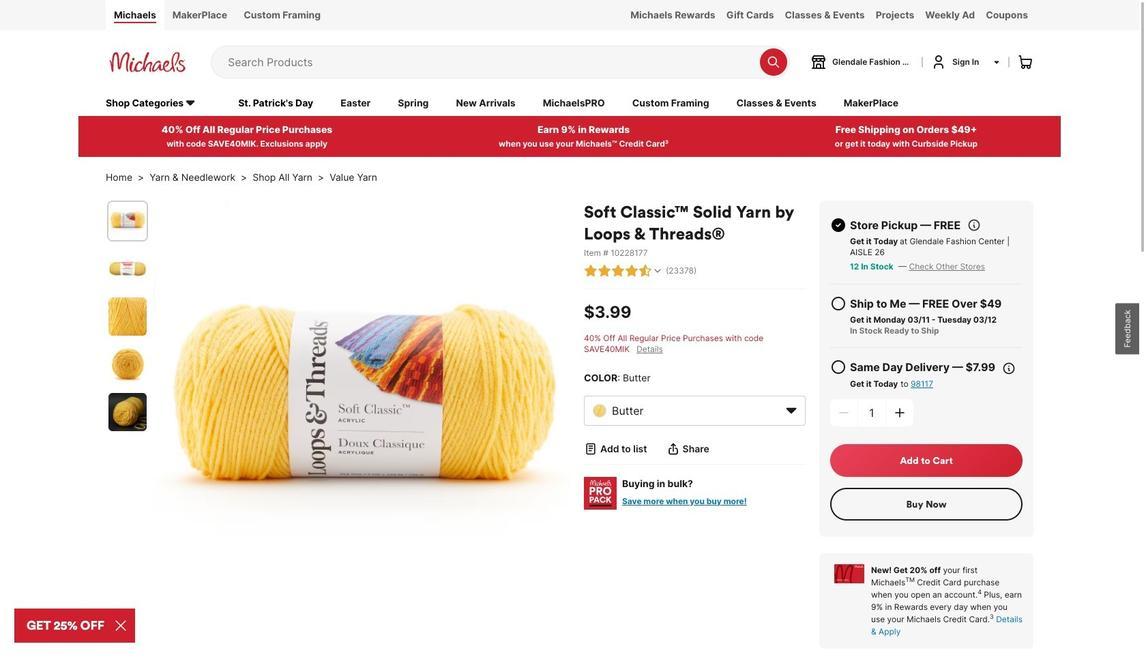 Task type: vqa. For each thing, say whether or not it's contained in the screenshot.
plcc card logo
yes



Task type: describe. For each thing, give the bounding box(es) containing it.
color variant image
[[593, 404, 607, 418]]

search button image
[[767, 55, 781, 69]]

Number Stepper text field
[[859, 399, 886, 427]]

plcc card logo image
[[835, 564, 865, 584]]

button to increment counter for number stepper image
[[894, 406, 907, 420]]



Task type: locate. For each thing, give the bounding box(es) containing it.
Search Input field
[[228, 46, 754, 78]]

tabler image
[[968, 218, 982, 232], [584, 264, 598, 278], [598, 264, 612, 278], [612, 264, 625, 278], [625, 264, 639, 278], [653, 265, 664, 276], [831, 295, 847, 312]]

0 vertical spatial tabler image
[[639, 264, 653, 278]]

1 vertical spatial tabler image
[[831, 359, 847, 375]]

0 horizontal spatial tabler image
[[584, 442, 598, 456]]

2 vertical spatial tabler image
[[584, 442, 598, 456]]

1 horizontal spatial tabler image
[[639, 264, 653, 278]]

2 horizontal spatial tabler image
[[831, 359, 847, 375]]

open samedaydelivery details modal image
[[1003, 362, 1017, 375]]

tabler image
[[639, 264, 653, 278], [831, 359, 847, 375], [584, 442, 598, 456]]

soft classic&#x2122; solid yarn by loops &#x26; threads&#xae; image
[[154, 201, 571, 617], [109, 202, 147, 240], [109, 250, 147, 288], [109, 297, 147, 336], [109, 345, 147, 384], [109, 393, 147, 431]]



